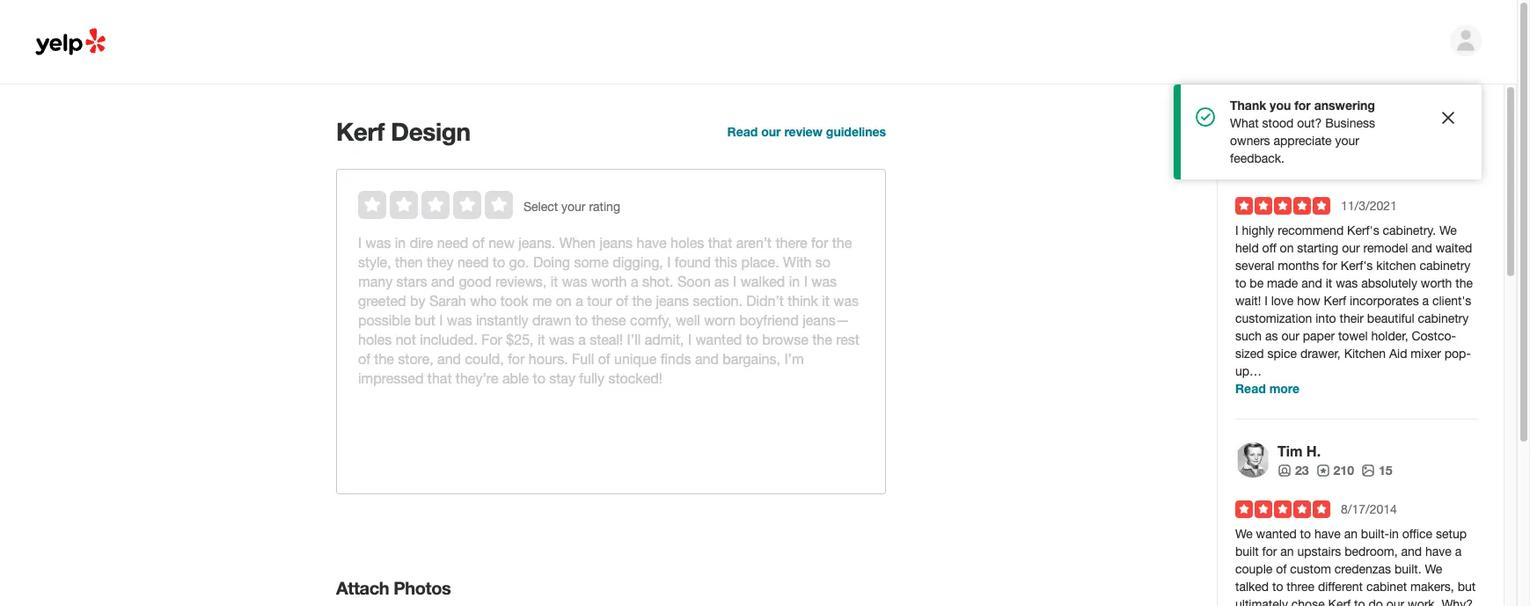 Task type: locate. For each thing, give the bounding box(es) containing it.
2 5 star rating image from the top
[[1236, 501, 1331, 518]]

0 horizontal spatial i
[[1236, 224, 1239, 238]]

rating
[[589, 200, 620, 214]]

16 friends v2 image left 23
[[1278, 464, 1292, 478]]

we up makers,
[[1425, 562, 1442, 576]]

your left rating at the left of the page
[[561, 200, 586, 214]]

be
[[1250, 276, 1264, 290]]

0 horizontal spatial a
[[1423, 294, 1429, 308]]

0 horizontal spatial your
[[561, 200, 586, 214]]

read our review guidelines link
[[727, 124, 886, 139]]

210
[[1334, 463, 1354, 478]]

1 vertical spatial kerf's
[[1341, 259, 1373, 273]]

cabinetry
[[1420, 259, 1471, 273], [1418, 312, 1469, 326]]

talked
[[1236, 580, 1269, 594]]

1 vertical spatial 5 star rating image
[[1236, 501, 1331, 518]]

for down wanted
[[1262, 545, 1277, 559]]

0 vertical spatial and
[[1412, 241, 1433, 255]]

on
[[1280, 241, 1294, 255]]

for up it
[[1323, 259, 1338, 273]]

and
[[1412, 241, 1433, 255], [1302, 276, 1323, 290], [1401, 545, 1422, 559]]

feedback.
[[1230, 151, 1285, 165]]

select your rating
[[524, 200, 620, 214]]

2 16 friends v2 image from the top
[[1278, 464, 1292, 478]]

0 vertical spatial an
[[1344, 527, 1358, 541]]

built
[[1236, 545, 1259, 559]]

our
[[761, 124, 781, 139], [1342, 241, 1360, 255], [1282, 329, 1300, 343], [1387, 598, 1405, 606]]

and down cabinetry.
[[1412, 241, 1433, 255]]

i left love
[[1265, 294, 1268, 308]]

your down business
[[1335, 134, 1360, 148]]

1 vertical spatial for
[[1323, 259, 1338, 273]]

a
[[1423, 294, 1429, 308], [1455, 545, 1462, 559]]

review
[[784, 124, 823, 139]]

their
[[1340, 312, 1364, 326]]

0 vertical spatial read
[[727, 124, 758, 139]]

built.
[[1395, 562, 1422, 576]]

chose
[[1292, 598, 1325, 606]]

and left it
[[1302, 276, 1323, 290]]

for inside we wanted to have an built-in office setup built for an upstairs bedroom, and have a couple of custom credenzas built. we talked to three different cabinet makers, but ultimately chose kerf to do our work.
[[1262, 545, 1277, 559]]

read inside i highly recommend kerf's cabinetry. we held off on starting our remodel and waited several months for kerf's kitchen cabinetry to be made and it was absolutely worth the wait! i love how kerf incorporates a client's customization into their beautiful cabinetry such as our paper towel holder, costco- sized spice drawer, kitchen aid mixer pop- up… read more
[[1236, 381, 1266, 396]]

your
[[1335, 134, 1360, 148], [561, 200, 586, 214]]

1 horizontal spatial your
[[1335, 134, 1360, 148]]

0 vertical spatial we
[[1440, 224, 1457, 238]]

1 vertical spatial have
[[1426, 545, 1452, 559]]

waited
[[1436, 241, 1472, 255]]

was
[[1336, 276, 1358, 290]]

for
[[1295, 98, 1311, 113], [1323, 259, 1338, 273], [1262, 545, 1277, 559]]

1 horizontal spatial a
[[1455, 545, 1462, 559]]

11/3/2021
[[1341, 199, 1397, 213]]

holder,
[[1372, 329, 1409, 343]]

starting
[[1297, 241, 1339, 255]]

highly
[[1242, 224, 1275, 238]]

beautiful
[[1367, 312, 1415, 326]]

1 vertical spatial i
[[1265, 294, 1268, 308]]

1 vertical spatial your
[[561, 200, 586, 214]]

to
[[1236, 276, 1247, 290], [1300, 527, 1311, 541], [1273, 580, 1283, 594], [1354, 598, 1365, 606]]

2 horizontal spatial for
[[1323, 259, 1338, 273]]

1 vertical spatial 16 friends v2 image
[[1278, 464, 1292, 478]]

0 vertical spatial 5 star rating image
[[1236, 197, 1331, 215]]

close image
[[1438, 107, 1459, 128]]

0 horizontal spatial have
[[1315, 527, 1341, 541]]

1 horizontal spatial i
[[1265, 294, 1268, 308]]

an up of
[[1281, 545, 1294, 559]]

couple
[[1236, 562, 1273, 576]]

2 vertical spatial and
[[1401, 545, 1422, 559]]

kerf design link
[[336, 116, 685, 148]]

up…
[[1236, 364, 1262, 378]]

2 vertical spatial for
[[1262, 545, 1277, 559]]

a inside i highly recommend kerf's cabinetry. we held off on starting our remodel and waited several months for kerf's kitchen cabinetry to be made and it was absolutely worth the wait! i love how kerf incorporates a client's customization into their beautiful cabinetry such as our paper towel holder, costco- sized spice drawer, kitchen aid mixer pop- up… read more
[[1423, 294, 1429, 308]]

cabinetry up worth
[[1420, 259, 1471, 273]]

success alert
[[1174, 84, 1482, 180]]

16 review v2 image
[[1316, 464, 1330, 478]]

8/17/2014
[[1341, 502, 1397, 517]]

1 vertical spatial we
[[1236, 527, 1253, 541]]

2 vertical spatial kerf
[[1328, 598, 1351, 606]]

we wanted to have an built-in office setup built for an upstairs bedroom, and have a couple of custom credenzas built. we talked to three different cabinet makers, but ultimately chose kerf to do our work. 
[[1236, 527, 1476, 606]]

kerf left design
[[336, 117, 384, 146]]

to left the 'do'
[[1354, 598, 1365, 606]]

an left built-
[[1344, 527, 1358, 541]]

5 star rating image
[[1236, 197, 1331, 215], [1236, 501, 1331, 518]]

remodel
[[1364, 241, 1408, 255]]

tim
[[1278, 443, 1303, 459]]

makers,
[[1411, 580, 1454, 594]]

customization
[[1236, 312, 1312, 326]]

cabinetry.
[[1383, 224, 1436, 238]]

how
[[1297, 294, 1321, 308]]

5 star rating image for kb
[[1236, 197, 1331, 215]]

kerf's
[[1347, 224, 1380, 238], [1341, 259, 1373, 273]]

1 16 friends v2 image from the top
[[1278, 160, 1292, 174]]

a down setup
[[1455, 545, 1462, 559]]

have down setup
[[1426, 545, 1452, 559]]

wanted
[[1256, 527, 1297, 541]]

close sidebar icon image
[[1203, 111, 1217, 125], [1203, 111, 1217, 125]]

wait!
[[1236, 294, 1261, 308]]

1 vertical spatial cabinetry
[[1418, 312, 1469, 326]]

None radio
[[390, 191, 418, 219], [422, 191, 450, 219], [453, 191, 481, 219], [485, 191, 513, 219], [390, 191, 418, 219], [422, 191, 450, 219], [453, 191, 481, 219], [485, 191, 513, 219]]

5 star rating image up wanted
[[1236, 501, 1331, 518]]

we up built
[[1236, 527, 1253, 541]]

we
[[1440, 224, 1457, 238], [1236, 527, 1253, 541], [1425, 562, 1442, 576]]

0 vertical spatial your
[[1335, 134, 1360, 148]]

0 vertical spatial 16 friends v2 image
[[1278, 160, 1292, 174]]

costco-
[[1412, 329, 1456, 343]]

and up built.
[[1401, 545, 1422, 559]]

have
[[1315, 527, 1341, 541], [1426, 545, 1452, 559]]

absolutely
[[1362, 276, 1418, 290]]

to up "upstairs" at the bottom of the page
[[1300, 527, 1311, 541]]

0 vertical spatial a
[[1423, 294, 1429, 308]]

we inside i highly recommend kerf's cabinetry. we held off on starting our remodel and waited several months for kerf's kitchen cabinetry to be made and it was absolutely worth the wait! i love how kerf incorporates a client's customization into their beautiful cabinetry such as our paper towel holder, costco- sized spice drawer, kitchen aid mixer pop- up… read more
[[1440, 224, 1457, 238]]

kerf down different in the bottom of the page
[[1328, 598, 1351, 606]]

three
[[1287, 580, 1315, 594]]

i up the held in the top of the page
[[1236, 224, 1239, 238]]

a down worth
[[1423, 294, 1429, 308]]

an
[[1344, 527, 1358, 541], [1281, 545, 1294, 559]]

do
[[1369, 598, 1383, 606]]

0 vertical spatial i
[[1236, 224, 1239, 238]]

1 vertical spatial read
[[1236, 381, 1266, 396]]

bedroom,
[[1345, 545, 1398, 559]]

read left review
[[727, 124, 758, 139]]

kerf down it
[[1324, 294, 1347, 308]]

our down cabinet
[[1387, 598, 1405, 606]]

photo of kb s. image
[[1236, 139, 1271, 174]]

1 5 star rating image from the top
[[1236, 197, 1331, 215]]

thank
[[1230, 98, 1267, 113]]

0 vertical spatial for
[[1295, 98, 1311, 113]]

for up out? in the right top of the page
[[1295, 98, 1311, 113]]

0 horizontal spatial an
[[1281, 545, 1294, 559]]

0 horizontal spatial for
[[1262, 545, 1277, 559]]

attach
[[336, 577, 389, 598]]

None text field
[[358, 233, 864, 253]]

1 vertical spatial an
[[1281, 545, 1294, 559]]

built-
[[1361, 527, 1390, 541]]

for inside i highly recommend kerf's cabinetry. we held off on starting our remodel and waited several months for kerf's kitchen cabinetry to be made and it was absolutely worth the wait! i love how kerf incorporates a client's customization into their beautiful cabinetry such as our paper towel holder, costco- sized spice drawer, kitchen aid mixer pop- up… read more
[[1323, 259, 1338, 273]]

1 vertical spatial a
[[1455, 545, 1462, 559]]

16 friends v2 image down kb
[[1278, 160, 1292, 174]]

1 vertical spatial kerf
[[1324, 294, 1347, 308]]

kerf
[[336, 117, 384, 146], [1324, 294, 1347, 308], [1328, 598, 1351, 606]]

None radio
[[358, 191, 386, 219]]

to inside i highly recommend kerf's cabinetry. we held off on starting our remodel and waited several months for kerf's kitchen cabinetry to be made and it was absolutely worth the wait! i love how kerf incorporates a client's customization into their beautiful cabinetry such as our paper towel holder, costco- sized spice drawer, kitchen aid mixer pop- up… read more
[[1236, 276, 1247, 290]]

5 star rating image up highly
[[1236, 197, 1331, 215]]

we up waited
[[1440, 224, 1457, 238]]

for inside thank you for answering what stood out? business owners appreciate your feedback.
[[1295, 98, 1311, 113]]

read
[[727, 124, 758, 139], [1236, 381, 1266, 396]]

cabinetry down client's
[[1418, 312, 1469, 326]]

different
[[1318, 580, 1363, 594]]

in
[[1390, 527, 1399, 541]]

to left be
[[1236, 276, 1247, 290]]

1 horizontal spatial for
[[1295, 98, 1311, 113]]

16 friends v2 image
[[1278, 160, 1292, 174], [1278, 464, 1292, 478]]

read down up…
[[1236, 381, 1266, 396]]

kb
[[1278, 139, 1297, 156]]

kerf's up was
[[1341, 259, 1373, 273]]

1 horizontal spatial read
[[1236, 381, 1266, 396]]

business
[[1325, 116, 1375, 130]]

kitchen
[[1377, 259, 1417, 273]]

read our review guidelines
[[727, 124, 886, 139]]

kerf's down 11/3/2021
[[1347, 224, 1380, 238]]

have up "upstairs" at the bottom of the page
[[1315, 527, 1341, 541]]



Task type: vqa. For each thing, say whether or not it's contained in the screenshot.
Info Icon
no



Task type: describe. For each thing, give the bounding box(es) containing it.
as
[[1265, 329, 1278, 343]]

but
[[1458, 580, 1476, 594]]

client's
[[1433, 294, 1472, 308]]

held
[[1236, 241, 1259, 255]]

reviews element
[[1316, 462, 1354, 480]]

kerf inside we wanted to have an built-in office setup built for an upstairs bedroom, and have a couple of custom credenzas built. we talked to three different cabinet makers, but ultimately chose kerf to do our work.
[[1328, 598, 1351, 606]]

design
[[391, 117, 471, 146]]

custom
[[1290, 562, 1331, 576]]

thank you for answering what stood out? business owners appreciate your feedback.
[[1230, 98, 1375, 165]]

photo of tim h. image
[[1236, 443, 1271, 478]]

reviews
[[1298, 100, 1366, 121]]

such
[[1236, 329, 1262, 343]]

sized
[[1236, 347, 1264, 361]]

a inside we wanted to have an built-in office setup built for an upstairs bedroom, and have a couple of custom credenzas built. we talked to three different cabinet makers, but ultimately chose kerf to do our work.
[[1455, 545, 1462, 559]]

23
[[1295, 463, 1309, 478]]

kerf inside i highly recommend kerf's cabinetry. we held off on starting our remodel and waited several months for kerf's kitchen cabinetry to be made and it was absolutely worth the wait! i love how kerf incorporates a client's customization into their beautiful cabinetry such as our paper towel holder, costco- sized spice drawer, kitchen aid mixer pop- up… read more
[[1324, 294, 1347, 308]]

incorporates
[[1350, 294, 1419, 308]]

attach photos
[[336, 577, 451, 598]]

select
[[524, 200, 558, 214]]

1 vertical spatial and
[[1302, 276, 1323, 290]]

you
[[1270, 98, 1291, 113]]

spice
[[1268, 347, 1297, 361]]

kb s.
[[1278, 139, 1314, 156]]

more
[[1270, 381, 1300, 396]]

out?
[[1297, 116, 1322, 130]]

16 friends v2 image inside the friends element
[[1278, 464, 1292, 478]]

aid
[[1390, 347, 1408, 361]]

our left review
[[761, 124, 781, 139]]

read more button
[[1236, 380, 1300, 398]]

appreciate
[[1274, 134, 1332, 148]]

drawer,
[[1301, 347, 1341, 361]]

your inside thank you for answering what stood out? business owners appreciate your feedback.
[[1335, 134, 1360, 148]]

24 checkmark badged v2 image
[[1195, 106, 1216, 127]]

tim h.
[[1278, 443, 1321, 459]]

photos
[[394, 577, 451, 598]]

ultimately
[[1236, 598, 1288, 606]]

s.
[[1300, 139, 1314, 156]]

of
[[1276, 562, 1287, 576]]

setup
[[1436, 527, 1467, 541]]

0 vertical spatial kerf
[[336, 117, 384, 146]]

stood
[[1262, 116, 1294, 130]]

to down of
[[1273, 580, 1283, 594]]

rating element
[[358, 191, 513, 219]]

kitchen
[[1344, 347, 1386, 361]]

our right as
[[1282, 329, 1300, 343]]

cabinet
[[1367, 580, 1407, 594]]

credenzas
[[1335, 562, 1391, 576]]

mixer
[[1411, 347, 1441, 361]]

months
[[1278, 259, 1319, 273]]

16 photos v2 image
[[1361, 464, 1375, 478]]

work.
[[1408, 598, 1438, 606]]

15
[[1379, 463, 1393, 478]]

friends element
[[1278, 462, 1309, 480]]

the
[[1456, 276, 1473, 290]]

5 star rating image for tim
[[1236, 501, 1331, 518]]

0 vertical spatial kerf's
[[1347, 224, 1380, 238]]

several
[[1236, 259, 1275, 273]]

paper
[[1303, 329, 1335, 343]]

it
[[1326, 276, 1333, 290]]

upstairs
[[1298, 545, 1341, 559]]

off
[[1262, 241, 1277, 255]]

nolan p. image
[[1450, 25, 1482, 56]]

0 vertical spatial have
[[1315, 527, 1341, 541]]

pop-
[[1445, 347, 1471, 361]]

what
[[1230, 116, 1259, 130]]

owners
[[1230, 134, 1270, 148]]

recommend
[[1278, 224, 1344, 238]]

1 horizontal spatial an
[[1344, 527, 1358, 541]]

h.
[[1307, 443, 1321, 459]]

office
[[1403, 527, 1433, 541]]

into
[[1316, 312, 1336, 326]]

recent
[[1236, 100, 1293, 121]]

i highly recommend kerf's cabinetry. we held off on starting our remodel and waited several months for kerf's kitchen cabinetry to be made and it was absolutely worth the wait! i love how kerf incorporates a client's customization into their beautiful cabinetry such as our paper towel holder, costco- sized spice drawer, kitchen aid mixer pop- up… read more
[[1236, 224, 1473, 396]]

made
[[1267, 276, 1298, 290]]

towel
[[1338, 329, 1368, 343]]

photos element
[[1361, 462, 1393, 480]]

2 vertical spatial we
[[1425, 562, 1442, 576]]

1 horizontal spatial have
[[1426, 545, 1452, 559]]

answering
[[1314, 98, 1375, 113]]

love
[[1271, 294, 1294, 308]]

worth
[[1421, 276, 1452, 290]]

recent reviews
[[1236, 100, 1366, 121]]

and inside we wanted to have an built-in office setup built for an upstairs bedroom, and have a couple of custom credenzas built. we talked to three different cabinet makers, but ultimately chose kerf to do our work.
[[1401, 545, 1422, 559]]

0 horizontal spatial read
[[727, 124, 758, 139]]

our right starting
[[1342, 241, 1360, 255]]

0 vertical spatial cabinetry
[[1420, 259, 1471, 273]]

our inside we wanted to have an built-in office setup built for an upstairs bedroom, and have a couple of custom credenzas built. we talked to three different cabinet makers, but ultimately chose kerf to do our work.
[[1387, 598, 1405, 606]]



